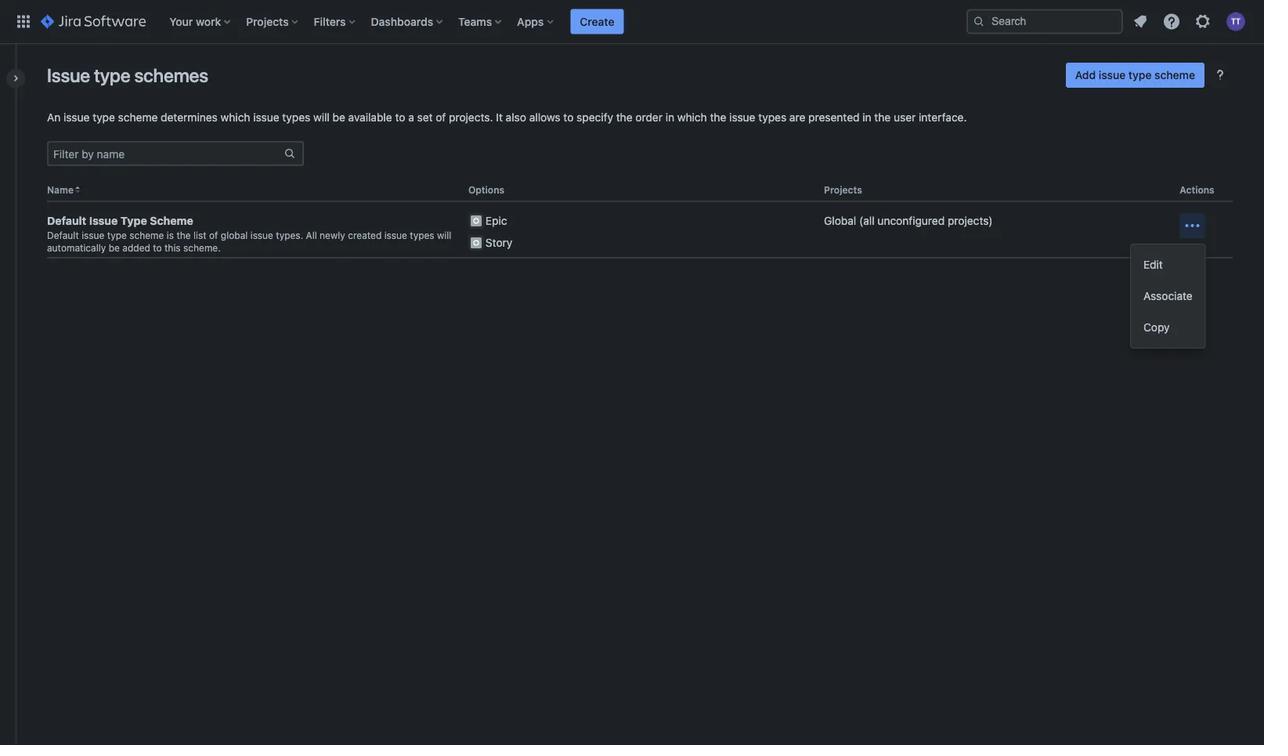 Task type: describe. For each thing, give the bounding box(es) containing it.
filters
[[314, 15, 346, 28]]

type left schemes
[[94, 64, 130, 86]]

2 horizontal spatial to
[[564, 111, 574, 124]]

be inside default issue type scheme default issue type scheme is the list of global issue types. all newly created issue types will automatically be added to this scheme.
[[109, 242, 120, 253]]

associate
[[1144, 290, 1193, 303]]

edit link
[[1132, 249, 1206, 281]]

Filter by name text field
[[49, 143, 284, 165]]

edit
[[1144, 258, 1164, 271]]

your work
[[169, 15, 221, 28]]

name button
[[47, 184, 74, 195]]

scheme for an issue type scheme determines which issue types will be available to a set of projects. it also allows to specify the order in which the issue types are presented in the user interface.
[[118, 111, 158, 124]]

projects button
[[242, 9, 305, 34]]

your
[[169, 15, 193, 28]]

associate link
[[1132, 281, 1206, 312]]

type down issue type schemes on the left top of page
[[93, 111, 115, 124]]

global (all unconfigured projects)
[[825, 214, 993, 227]]

issue inside button
[[1099, 69, 1126, 82]]

0 horizontal spatial will
[[314, 111, 330, 124]]

schemes
[[134, 64, 208, 86]]

add issue type scheme
[[1076, 69, 1196, 82]]

are
[[790, 111, 806, 124]]

type inside button
[[1129, 69, 1152, 82]]

issue left are
[[730, 111, 756, 124]]

unconfigured
[[878, 214, 945, 227]]

your profile and settings image
[[1227, 12, 1246, 31]]

add
[[1076, 69, 1097, 82]]

create
[[580, 15, 615, 28]]

issue right created
[[385, 230, 407, 241]]

created
[[348, 230, 382, 241]]

apps
[[517, 15, 544, 28]]

global
[[825, 214, 857, 227]]

dashboards button
[[366, 9, 449, 34]]

2 which from the left
[[678, 111, 707, 124]]

notifications image
[[1132, 12, 1151, 31]]

the left order
[[617, 111, 633, 124]]

added
[[122, 242, 150, 253]]

projects.
[[449, 111, 493, 124]]

1 horizontal spatial of
[[436, 111, 446, 124]]

group containing edit
[[1132, 245, 1206, 348]]

types inside default issue type scheme default issue type scheme is the list of global issue types. all newly created issue types will automatically be added to this scheme.
[[410, 230, 435, 241]]

filters button
[[309, 9, 362, 34]]

banner containing your work
[[0, 0, 1265, 44]]

list
[[194, 230, 207, 241]]

1 horizontal spatial to
[[395, 111, 406, 124]]

story
[[486, 236, 513, 249]]

issue up automatically
[[82, 230, 105, 241]]

0 vertical spatial issue
[[47, 64, 90, 86]]

copy link
[[1132, 312, 1206, 343]]

Search field
[[967, 9, 1124, 34]]

user
[[894, 111, 916, 124]]

2 in from the left
[[863, 111, 872, 124]]

name
[[47, 184, 74, 195]]

projects)
[[948, 214, 993, 227]]

scheme
[[150, 214, 193, 227]]

to inside default issue type scheme default issue type scheme is the list of global issue types. all newly created issue types will automatically be added to this scheme.
[[153, 242, 162, 253]]

add issue type scheme button
[[1066, 63, 1205, 88]]

order
[[636, 111, 663, 124]]



Task type: vqa. For each thing, say whether or not it's contained in the screenshot.
jira product discovery navigation element at left
no



Task type: locate. For each thing, give the bounding box(es) containing it.
which right order
[[678, 111, 707, 124]]

newly
[[320, 230, 345, 241]]

of right the list at the left of the page
[[209, 230, 218, 241]]

scheme down issue type schemes on the left top of page
[[118, 111, 158, 124]]

an
[[47, 111, 61, 124]]

0 vertical spatial scheme
[[1155, 69, 1196, 82]]

1 horizontal spatial be
[[333, 111, 346, 124]]

interface.
[[919, 111, 968, 124]]

primary element
[[9, 0, 967, 43]]

actions image
[[1184, 216, 1202, 235]]

1 vertical spatial will
[[437, 230, 452, 241]]

0 horizontal spatial which
[[221, 111, 250, 124]]

1 default from the top
[[47, 214, 86, 227]]

default
[[47, 214, 86, 227], [47, 230, 79, 241]]

0 horizontal spatial to
[[153, 242, 162, 253]]

0 vertical spatial default
[[47, 214, 86, 227]]

your work button
[[165, 9, 237, 34]]

issue up an
[[47, 64, 90, 86]]

2 default from the top
[[47, 230, 79, 241]]

to
[[395, 111, 406, 124], [564, 111, 574, 124], [153, 242, 162, 253]]

of
[[436, 111, 446, 124], [209, 230, 218, 241]]

0 vertical spatial be
[[333, 111, 346, 124]]

learn more image
[[1212, 66, 1230, 85]]

jira software image
[[41, 12, 146, 31], [41, 12, 146, 31]]

scheme.
[[183, 242, 221, 253]]

1 vertical spatial issue
[[89, 214, 118, 227]]

issue left the type
[[89, 214, 118, 227]]

of right set
[[436, 111, 446, 124]]

the
[[617, 111, 633, 124], [710, 111, 727, 124], [875, 111, 891, 124], [177, 230, 191, 241]]

types.
[[276, 230, 303, 241]]

set
[[417, 111, 433, 124]]

help image
[[1163, 12, 1182, 31]]

will
[[314, 111, 330, 124], [437, 230, 452, 241]]

in
[[666, 111, 675, 124], [863, 111, 872, 124]]

allows
[[530, 111, 561, 124]]

copy
[[1144, 321, 1171, 334]]

projects up global
[[825, 184, 863, 195]]

type inside default issue type scheme default issue type scheme is the list of global issue types. all newly created issue types will automatically be added to this scheme.
[[107, 230, 127, 241]]

1 which from the left
[[221, 111, 250, 124]]

which right determines
[[221, 111, 250, 124]]

type down the type
[[107, 230, 127, 241]]

scheme
[[1155, 69, 1196, 82], [118, 111, 158, 124], [129, 230, 164, 241]]

projects
[[246, 15, 289, 28], [825, 184, 863, 195]]

settings image
[[1194, 12, 1213, 31]]

scheme for add issue type scheme
[[1155, 69, 1196, 82]]

the right order
[[710, 111, 727, 124]]

sidebar navigation image
[[0, 63, 34, 94]]

types left are
[[759, 111, 787, 124]]

1 vertical spatial projects
[[825, 184, 863, 195]]

the left user on the top of page
[[875, 111, 891, 124]]

issue
[[47, 64, 90, 86], [89, 214, 118, 227]]

0 horizontal spatial types
[[282, 111, 311, 124]]

0 horizontal spatial in
[[666, 111, 675, 124]]

types left the available
[[282, 111, 311, 124]]

types
[[282, 111, 311, 124], [759, 111, 787, 124], [410, 230, 435, 241]]

banner
[[0, 0, 1265, 44]]

issue right determines
[[253, 111, 280, 124]]

1 horizontal spatial in
[[863, 111, 872, 124]]

global
[[221, 230, 248, 241]]

0 vertical spatial projects
[[246, 15, 289, 28]]

a
[[408, 111, 414, 124]]

1 horizontal spatial will
[[437, 230, 452, 241]]

issue type schemes
[[47, 64, 208, 86]]

create button
[[571, 9, 624, 34]]

all
[[306, 230, 317, 241]]

2 vertical spatial scheme
[[129, 230, 164, 241]]

issue right an
[[64, 111, 90, 124]]

is
[[167, 230, 174, 241]]

to left a
[[395, 111, 406, 124]]

issue right global
[[251, 230, 273, 241]]

issue inside default issue type scheme default issue type scheme is the list of global issue types. all newly created issue types will automatically be added to this scheme.
[[89, 214, 118, 227]]

scheme up added
[[129, 230, 164, 241]]

teams
[[459, 15, 492, 28]]

epic
[[486, 214, 507, 227]]

(all
[[860, 214, 875, 227]]

0 horizontal spatial of
[[209, 230, 218, 241]]

the inside default issue type scheme default issue type scheme is the list of global issue types. all newly created issue types will automatically be added to this scheme.
[[177, 230, 191, 241]]

2 horizontal spatial types
[[759, 111, 787, 124]]

0 vertical spatial will
[[314, 111, 330, 124]]

1 horizontal spatial types
[[410, 230, 435, 241]]

in right order
[[666, 111, 675, 124]]

be
[[333, 111, 346, 124], [109, 242, 120, 253]]

1 vertical spatial scheme
[[118, 111, 158, 124]]

projects inside dropdown button
[[246, 15, 289, 28]]

1 horizontal spatial projects
[[825, 184, 863, 195]]

search image
[[973, 15, 986, 28]]

it
[[496, 111, 503, 124]]

options
[[469, 184, 505, 195]]

type down notifications image
[[1129, 69, 1152, 82]]

which
[[221, 111, 250, 124], [678, 111, 707, 124]]

also
[[506, 111, 527, 124]]

apps button
[[513, 9, 560, 34]]

appswitcher icon image
[[14, 12, 33, 31]]

1 in from the left
[[666, 111, 675, 124]]

teams button
[[454, 9, 508, 34]]

type
[[121, 214, 147, 227]]

will inside default issue type scheme default issue type scheme is the list of global issue types. all newly created issue types will automatically be added to this scheme.
[[437, 230, 452, 241]]

the right is
[[177, 230, 191, 241]]

issue
[[1099, 69, 1126, 82], [64, 111, 90, 124], [253, 111, 280, 124], [730, 111, 756, 124], [82, 230, 105, 241], [251, 230, 273, 241], [385, 230, 407, 241]]

dashboards
[[371, 15, 434, 28]]

actions
[[1181, 184, 1215, 195]]

of inside default issue type scheme default issue type scheme is the list of global issue types. all newly created issue types will automatically be added to this scheme.
[[209, 230, 218, 241]]

work
[[196, 15, 221, 28]]

0 horizontal spatial be
[[109, 242, 120, 253]]

scheme left learn more icon
[[1155, 69, 1196, 82]]

0 vertical spatial of
[[436, 111, 446, 124]]

determines
[[161, 111, 218, 124]]

be left the available
[[333, 111, 346, 124]]

scheme inside default issue type scheme default issue type scheme is the list of global issue types. all newly created issue types will automatically be added to this scheme.
[[129, 230, 164, 241]]

automatically
[[47, 242, 106, 253]]

will left story
[[437, 230, 452, 241]]

specify
[[577, 111, 614, 124]]

to right allows at left
[[564, 111, 574, 124]]

group
[[1132, 245, 1206, 348]]

to left this
[[153, 242, 162, 253]]

projects right work
[[246, 15, 289, 28]]

1 vertical spatial default
[[47, 230, 79, 241]]

1 horizontal spatial which
[[678, 111, 707, 124]]

available
[[349, 111, 392, 124]]

will left the available
[[314, 111, 330, 124]]

scheme inside button
[[1155, 69, 1196, 82]]

1 vertical spatial of
[[209, 230, 218, 241]]

1 vertical spatial be
[[109, 242, 120, 253]]

issue right add
[[1099, 69, 1126, 82]]

this
[[165, 242, 181, 253]]

default issue type scheme default issue type scheme is the list of global issue types. all newly created issue types will automatically be added to this scheme.
[[47, 214, 452, 253]]

types right created
[[410, 230, 435, 241]]

type
[[94, 64, 130, 86], [1129, 69, 1152, 82], [93, 111, 115, 124], [107, 230, 127, 241]]

in right presented
[[863, 111, 872, 124]]

an issue type scheme determines which issue types will be available to a set of projects. it also allows to specify the order in which the issue types are presented in the user interface.
[[47, 111, 968, 124]]

be left added
[[109, 242, 120, 253]]

presented
[[809, 111, 860, 124]]

0 horizontal spatial projects
[[246, 15, 289, 28]]



